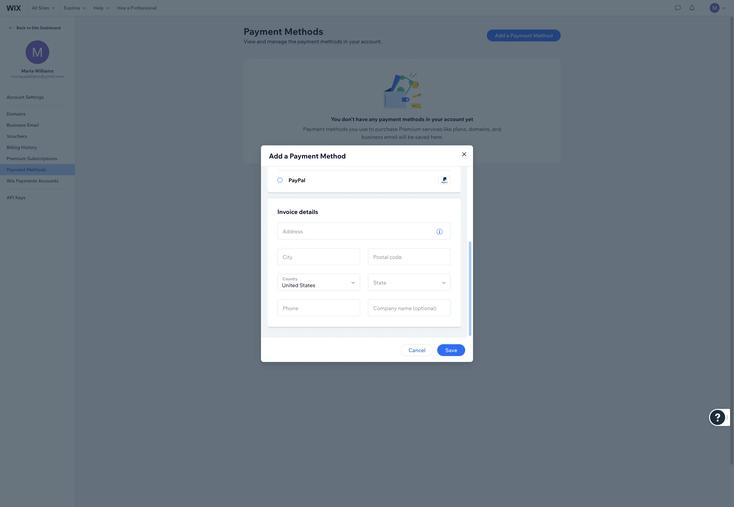 Task type: locate. For each thing, give the bounding box(es) containing it.
methods for payment methods view and manage the payment methods in your account.
[[284, 26, 324, 37]]

1 horizontal spatial premium
[[399, 126, 421, 132]]

1 horizontal spatial and
[[492, 126, 501, 132]]

+ add a payment method
[[371, 146, 433, 152]]

payment methods
[[7, 167, 46, 173]]

mariaaawilliams@gmail.com
[[11, 74, 64, 79]]

account settings link
[[0, 92, 75, 103]]

methods
[[284, 26, 324, 37], [27, 167, 46, 173]]

hire
[[117, 5, 126, 11]]

1 horizontal spatial payment
[[379, 116, 401, 123]]

domains,
[[469, 126, 491, 132]]

0 vertical spatial premium
[[399, 126, 421, 132]]

purchase
[[375, 126, 398, 132]]

method
[[534, 32, 553, 39], [414, 146, 433, 152], [320, 152, 346, 160]]

0 horizontal spatial methods
[[27, 167, 46, 173]]

your
[[349, 38, 360, 45], [432, 116, 443, 123]]

and
[[257, 38, 266, 45], [492, 126, 501, 132]]

business
[[7, 122, 26, 128]]

1 vertical spatial methods
[[27, 167, 46, 173]]

0 vertical spatial payment
[[298, 38, 319, 45]]

0 horizontal spatial payment
[[298, 38, 319, 45]]

business
[[362, 134, 383, 140]]

1 horizontal spatial add a payment method
[[495, 32, 553, 39]]

business email
[[7, 122, 39, 128]]

methods up 'the'
[[284, 26, 324, 37]]

details
[[299, 208, 318, 216]]

1 vertical spatial to
[[369, 126, 374, 132]]

0 vertical spatial methods
[[321, 38, 342, 45]]

cancel
[[409, 347, 426, 354]]

0 horizontal spatial in
[[344, 38, 348, 45]]

wix payments accounts link
[[0, 175, 75, 187]]

add
[[495, 32, 505, 39], [376, 146, 386, 152], [269, 152, 283, 160]]

payment methods link
[[0, 164, 75, 175]]

premium up be
[[399, 126, 421, 132]]

0 vertical spatial add a payment method
[[495, 32, 553, 39]]

account
[[7, 94, 25, 100]]

you don't have any payment methods in your account yet
[[331, 116, 474, 123]]

paypal
[[289, 177, 305, 183]]

1 horizontal spatial add
[[376, 146, 386, 152]]

0 vertical spatial to
[[27, 25, 31, 30]]

0 vertical spatial and
[[257, 38, 266, 45]]

payment inside payment methods view and manage the payment methods in your account.
[[244, 26, 282, 37]]

domains
[[7, 111, 26, 117]]

to inside "sidebar" element
[[27, 25, 31, 30]]

payment right 'the'
[[298, 38, 319, 45]]

0 horizontal spatial your
[[349, 38, 360, 45]]

site
[[32, 25, 39, 30]]

help
[[93, 5, 104, 11]]

0 vertical spatial methods
[[284, 26, 324, 37]]

1 vertical spatial payment
[[379, 116, 401, 123]]

hire a professional
[[117, 5, 157, 11]]

payment
[[298, 38, 319, 45], [379, 116, 401, 123]]

history
[[21, 145, 37, 150]]

to inside the payment methods you use to purchase premium services like plans, domains, and business email will be saved here.
[[369, 126, 374, 132]]

1 vertical spatial and
[[492, 126, 501, 132]]

your left account.
[[349, 38, 360, 45]]

like
[[444, 126, 452, 132]]

1 horizontal spatial methods
[[284, 26, 324, 37]]

payment inside the payment methods you use to purchase premium services like plans, domains, and business email will be saved here.
[[303, 126, 325, 132]]

account
[[444, 116, 464, 123]]

1 vertical spatial your
[[432, 116, 443, 123]]

wix
[[7, 178, 15, 184]]

you
[[331, 116, 341, 123]]

to left 'site'
[[27, 25, 31, 30]]

invoice details
[[278, 208, 318, 216]]

back to site dashboard
[[16, 25, 61, 30]]

to up business
[[369, 126, 374, 132]]

0 horizontal spatial add a payment method
[[269, 152, 346, 160]]

2 horizontal spatial add
[[495, 32, 505, 39]]

methods inside payment methods view and manage the payment methods in your account.
[[284, 26, 324, 37]]

Postal code text field
[[371, 248, 448, 265]]

payment up purchase
[[379, 116, 401, 123]]

methods inside "sidebar" element
[[27, 167, 46, 173]]

1 horizontal spatial in
[[426, 116, 431, 123]]

methods
[[321, 38, 342, 45], [403, 116, 425, 123], [326, 126, 348, 132]]

1 vertical spatial add a payment method
[[269, 152, 346, 160]]

premium down billing
[[7, 156, 26, 162]]

save button
[[438, 344, 465, 356]]

0 vertical spatial your
[[349, 38, 360, 45]]

premium inside "sidebar" element
[[7, 156, 26, 162]]

payment inside payment methods view and manage the payment methods in your account.
[[298, 38, 319, 45]]

the
[[288, 38, 297, 45]]

cancel button
[[401, 344, 434, 356]]

account.
[[361, 38, 382, 45]]

help button
[[90, 0, 113, 16]]

None field
[[281, 274, 349, 291], [371, 274, 439, 291], [281, 274, 349, 291], [371, 274, 439, 291]]

save
[[445, 347, 458, 354]]

and right domains,
[[492, 126, 501, 132]]

premium
[[399, 126, 421, 132], [7, 156, 26, 162]]

wix payments accounts
[[7, 178, 59, 184]]

2 vertical spatial methods
[[326, 126, 348, 132]]

add a payment method
[[495, 32, 553, 39], [269, 152, 346, 160]]

methods down premium subscriptions link
[[27, 167, 46, 173]]

in up services
[[426, 116, 431, 123]]

in
[[344, 38, 348, 45], [426, 116, 431, 123]]

add a payment method inside add a payment method button
[[495, 32, 553, 39]]

and inside payment methods view and manage the payment methods in your account.
[[257, 38, 266, 45]]

have
[[356, 116, 368, 123]]

1 vertical spatial premium
[[7, 156, 26, 162]]

0 horizontal spatial and
[[257, 38, 266, 45]]

+
[[371, 146, 375, 152]]

in left account.
[[344, 38, 348, 45]]

1 horizontal spatial to
[[369, 126, 374, 132]]

a
[[127, 5, 129, 11], [507, 32, 509, 39], [387, 146, 390, 152], [284, 152, 288, 160]]

invoice
[[278, 208, 298, 216]]

0 horizontal spatial to
[[27, 25, 31, 30]]

back to site dashboard link
[[8, 25, 67, 31]]

to
[[27, 25, 31, 30], [369, 126, 374, 132]]

all sites
[[32, 5, 49, 11]]

keys
[[15, 195, 26, 201]]

your up services
[[432, 116, 443, 123]]

0 horizontal spatial add
[[269, 152, 283, 160]]

api
[[7, 195, 14, 201]]

api keys
[[7, 195, 26, 201]]

Phone telephone field
[[281, 300, 357, 316]]

and right view at the left top of page
[[257, 38, 266, 45]]

payment
[[244, 26, 282, 37], [511, 32, 533, 39], [303, 126, 325, 132], [391, 146, 413, 152], [290, 152, 319, 160], [7, 167, 26, 173]]

domains link
[[0, 108, 75, 120]]

0 horizontal spatial premium
[[7, 156, 26, 162]]

hire a professional link
[[113, 0, 161, 16]]

premium inside the payment methods you use to purchase premium services like plans, domains, and business email will be saved here.
[[399, 126, 421, 132]]

use
[[359, 126, 368, 132]]

0 vertical spatial in
[[344, 38, 348, 45]]



Task type: vqa. For each thing, say whether or not it's contained in the screenshot.
don't
yes



Task type: describe. For each thing, give the bounding box(es) containing it.
account settings
[[7, 94, 44, 100]]

saved
[[415, 134, 430, 140]]

2 horizontal spatial method
[[534, 32, 553, 39]]

payment methods you use to purchase premium services like plans, domains, and business email will be saved here.
[[303, 126, 501, 140]]

williams
[[35, 68, 54, 74]]

Company name text field
[[371, 300, 448, 316]]

1 vertical spatial in
[[426, 116, 431, 123]]

you
[[349, 126, 358, 132]]

accounts
[[38, 178, 59, 184]]

view
[[244, 38, 256, 45]]

methods inside payment methods view and manage the payment methods in your account.
[[321, 38, 342, 45]]

a inside hire a professional link
[[127, 5, 129, 11]]

payments
[[16, 178, 37, 184]]

professional
[[131, 5, 157, 11]]

back
[[16, 25, 26, 30]]

sidebar element
[[0, 16, 75, 507]]

business email link
[[0, 120, 75, 131]]

here.
[[431, 134, 443, 140]]

email
[[384, 134, 398, 140]]

services
[[423, 126, 443, 132]]

don't
[[342, 116, 355, 123]]

vouchers
[[7, 133, 27, 139]]

and inside the payment methods you use to purchase premium services like plans, domains, and business email will be saved here.
[[492, 126, 501, 132]]

City text field
[[281, 248, 357, 265]]

premium subscriptions link
[[0, 153, 75, 164]]

manage
[[267, 38, 287, 45]]

1 horizontal spatial method
[[414, 146, 433, 152]]

billing history
[[7, 145, 37, 150]]

be
[[408, 134, 414, 140]]

payment inside "sidebar" element
[[7, 167, 26, 173]]

methods for payment methods
[[27, 167, 46, 173]]

1 horizontal spatial your
[[432, 116, 443, 123]]

explore
[[64, 5, 80, 11]]

yet
[[466, 116, 474, 123]]

0 horizontal spatial method
[[320, 152, 346, 160]]

your inside payment methods view and manage the payment methods in your account.
[[349, 38, 360, 45]]

a inside + add a payment method button
[[387, 146, 390, 152]]

plans,
[[453, 126, 468, 132]]

vouchers link
[[0, 131, 75, 142]]

all
[[32, 5, 37, 11]]

payment methods view and manage the payment methods in your account.
[[244, 26, 382, 45]]

+ add a payment method button
[[371, 145, 433, 153]]

billing
[[7, 145, 20, 150]]

any
[[369, 116, 378, 123]]

premium subscriptions
[[7, 156, 57, 162]]

sites
[[38, 5, 49, 11]]

will
[[399, 134, 407, 140]]

settings
[[26, 94, 44, 100]]

a inside add a payment method button
[[507, 32, 509, 39]]

dashboard
[[40, 25, 61, 30]]

billing history link
[[0, 142, 75, 153]]

1 vertical spatial methods
[[403, 116, 425, 123]]

email
[[27, 122, 39, 128]]

in inside payment methods view and manage the payment methods in your account.
[[344, 38, 348, 45]]

maria
[[21, 68, 34, 74]]

maria williams mariaaawilliams@gmail.com
[[11, 68, 64, 79]]

subscriptions
[[27, 156, 57, 162]]

Address text field
[[281, 223, 432, 239]]

api keys link
[[0, 192, 75, 203]]

add a payment method button
[[487, 30, 561, 41]]

methods inside the payment methods you use to purchase premium services like plans, domains, and business email will be saved here.
[[326, 126, 348, 132]]



